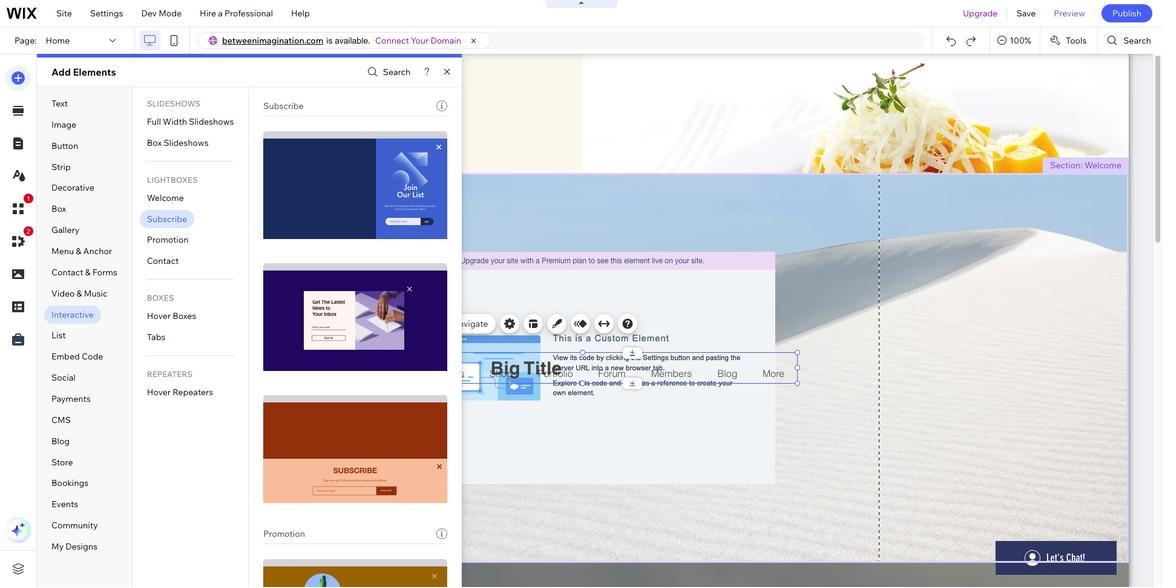 Task type: describe. For each thing, give the bounding box(es) containing it.
0 vertical spatial repeaters
[[147, 369, 192, 379]]

gallery
[[51, 225, 80, 236]]

dev
[[141, 8, 157, 19]]

my designs
[[51, 541, 97, 552]]

contact for contact
[[147, 256, 179, 267]]

& for video
[[77, 288, 82, 299]]

my
[[51, 541, 64, 552]]

1 vertical spatial subscribe
[[147, 213, 187, 224]]

forms
[[93, 267, 117, 278]]

help
[[291, 8, 310, 19]]

box for box
[[51, 204, 66, 215]]

settings
[[90, 8, 123, 19]]

is available. connect your domain
[[327, 35, 461, 46]]

domain
[[431, 35, 461, 46]]

save
[[1017, 8, 1036, 19]]

image
[[51, 119, 76, 130]]

code
[[82, 351, 103, 362]]

menu for manage menu
[[410, 318, 433, 329]]

payments
[[51, 394, 91, 404]]

upgrade
[[963, 8, 998, 19]]

add elements
[[51, 66, 116, 78]]

preview
[[1054, 8, 1086, 19]]

2
[[27, 228, 30, 235]]

1 horizontal spatial search
[[1124, 35, 1152, 46]]

home
[[46, 35, 70, 46]]

0 vertical spatial search button
[[1099, 27, 1163, 54]]

2 button
[[5, 226, 33, 254]]

full
[[147, 116, 161, 127]]

designs
[[66, 541, 97, 552]]

available.
[[335, 36, 371, 45]]

social
[[51, 372, 76, 383]]

1 vertical spatial repeaters
[[173, 387, 213, 398]]

menu for horizontal menu
[[408, 343, 427, 352]]

site
[[56, 8, 72, 19]]

menu & anchor
[[51, 246, 112, 257]]

1 vertical spatial welcome
[[147, 192, 184, 203]]

store
[[51, 457, 73, 468]]

mode
[[159, 8, 182, 19]]

dev mode
[[141, 8, 182, 19]]

embed
[[51, 351, 80, 362]]

professional
[[225, 8, 273, 19]]

tabs
[[147, 332, 166, 343]]

0 vertical spatial boxes
[[147, 293, 174, 303]]

hover for hover boxes
[[147, 311, 171, 322]]

text
[[51, 98, 68, 109]]

blog
[[51, 436, 70, 447]]

0 vertical spatial menu
[[51, 246, 74, 257]]

hover repeaters
[[147, 387, 213, 398]]

community
[[51, 520, 98, 531]]

0 vertical spatial slideshows
[[147, 99, 200, 108]]

lightboxes
[[147, 175, 198, 185]]

interactive
[[51, 309, 94, 320]]

horizontal menu
[[371, 343, 427, 352]]

1 vertical spatial search button
[[364, 63, 411, 81]]

is
[[327, 36, 333, 45]]

manage
[[376, 318, 408, 329]]

1 horizontal spatial welcome
[[1085, 160, 1122, 171]]

a
[[218, 8, 223, 19]]

save button
[[1008, 0, 1045, 27]]



Task type: vqa. For each thing, say whether or not it's contained in the screenshot.
Dev Mode
yes



Task type: locate. For each thing, give the bounding box(es) containing it.
0 vertical spatial subscribe
[[264, 101, 304, 111]]

2 vertical spatial &
[[77, 288, 82, 299]]

search button down connect
[[364, 63, 411, 81]]

menu
[[51, 246, 74, 257], [410, 318, 433, 329], [408, 343, 427, 352]]

search down "publish" at the top right of the page
[[1124, 35, 1152, 46]]

navigate
[[453, 318, 488, 329]]

connect
[[375, 35, 409, 46]]

1 button
[[5, 194, 33, 222]]

0 vertical spatial &
[[76, 246, 81, 257]]

contact up video
[[51, 267, 83, 278]]

contact & forms
[[51, 267, 117, 278]]

1
[[27, 195, 30, 202]]

1 hover from the top
[[147, 311, 171, 322]]

search
[[1124, 35, 1152, 46], [383, 67, 411, 78]]

0 horizontal spatial search
[[383, 67, 411, 78]]

0 vertical spatial search
[[1124, 35, 1152, 46]]

box slideshows
[[147, 137, 209, 148]]

strip
[[51, 161, 71, 172]]

menu down gallery
[[51, 246, 74, 257]]

100%
[[1010, 35, 1032, 46]]

list
[[51, 330, 66, 341]]

boxes
[[147, 293, 174, 303], [173, 311, 196, 322]]

subscribe
[[264, 101, 304, 111], [147, 213, 187, 224]]

box for box slideshows
[[147, 137, 162, 148]]

contact for contact & forms
[[51, 267, 83, 278]]

1 vertical spatial menu
[[410, 318, 433, 329]]

100% button
[[991, 27, 1040, 54]]

anchor
[[83, 246, 112, 257]]

welcome
[[1085, 160, 1122, 171], [147, 192, 184, 203]]

0 horizontal spatial welcome
[[147, 192, 184, 203]]

slideshows down full width slideshows
[[164, 137, 209, 148]]

1 horizontal spatial contact
[[147, 256, 179, 267]]

hire a professional
[[200, 8, 273, 19]]

1 vertical spatial search
[[383, 67, 411, 78]]

hover for hover repeaters
[[147, 387, 171, 398]]

slideshows
[[147, 99, 200, 108], [189, 116, 234, 127], [164, 137, 209, 148]]

& for contact
[[85, 267, 91, 278]]

box down full
[[147, 137, 162, 148]]

box
[[147, 137, 162, 148], [51, 204, 66, 215]]

0 vertical spatial promotion
[[147, 235, 189, 245]]

0 horizontal spatial search button
[[364, 63, 411, 81]]

1 horizontal spatial subscribe
[[264, 101, 304, 111]]

&
[[76, 246, 81, 257], [85, 267, 91, 278], [77, 288, 82, 299]]

0 vertical spatial box
[[147, 137, 162, 148]]

cms
[[51, 415, 71, 426]]

& left forms
[[85, 267, 91, 278]]

0 horizontal spatial box
[[51, 204, 66, 215]]

horizontal
[[371, 343, 406, 352]]

slideshows right width
[[189, 116, 234, 127]]

search button down publish button
[[1099, 27, 1163, 54]]

slideshows up width
[[147, 99, 200, 108]]

1 vertical spatial box
[[51, 204, 66, 215]]

search down is available. connect your domain
[[383, 67, 411, 78]]

publish
[[1113, 8, 1142, 19]]

box up gallery
[[51, 204, 66, 215]]

2 hover from the top
[[147, 387, 171, 398]]

width
[[163, 116, 187, 127]]

tools button
[[1041, 27, 1098, 54]]

welcome down lightboxes
[[147, 192, 184, 203]]

button
[[51, 140, 78, 151]]

1 horizontal spatial search button
[[1099, 27, 1163, 54]]

1 horizontal spatial box
[[147, 137, 162, 148]]

& left anchor
[[76, 246, 81, 257]]

publish button
[[1102, 4, 1153, 22]]

contact
[[147, 256, 179, 267], [51, 267, 83, 278]]

0 vertical spatial hover
[[147, 311, 171, 322]]

hire
[[200, 8, 216, 19]]

video & music
[[51, 288, 108, 299]]

bookings
[[51, 478, 89, 489]]

hover boxes
[[147, 311, 196, 322]]

repeaters
[[147, 369, 192, 379], [173, 387, 213, 398]]

preview button
[[1045, 0, 1095, 27]]

1 vertical spatial promotion
[[264, 529, 305, 540]]

full width slideshows
[[147, 116, 234, 127]]

2 vertical spatial slideshows
[[164, 137, 209, 148]]

0 horizontal spatial contact
[[51, 267, 83, 278]]

betweenimagination.com
[[222, 35, 324, 46]]

video
[[51, 288, 75, 299]]

menu down manage menu in the left of the page
[[408, 343, 427, 352]]

0 horizontal spatial subscribe
[[147, 213, 187, 224]]

music
[[84, 288, 108, 299]]

embed code
[[51, 351, 103, 362]]

events
[[51, 499, 78, 510]]

contact up hover boxes
[[147, 256, 179, 267]]

1 vertical spatial boxes
[[173, 311, 196, 322]]

manage menu
[[376, 318, 433, 329]]

search button
[[1099, 27, 1163, 54], [364, 63, 411, 81]]

& right video
[[77, 288, 82, 299]]

1 vertical spatial hover
[[147, 387, 171, 398]]

tools
[[1066, 35, 1087, 46]]

hover up tabs
[[147, 311, 171, 322]]

menu right manage
[[410, 318, 433, 329]]

1 vertical spatial &
[[85, 267, 91, 278]]

0 horizontal spatial promotion
[[147, 235, 189, 245]]

0 vertical spatial welcome
[[1085, 160, 1122, 171]]

welcome right section:
[[1085, 160, 1122, 171]]

2 vertical spatial menu
[[408, 343, 427, 352]]

decorative
[[51, 183, 94, 193]]

& for menu
[[76, 246, 81, 257]]

section: welcome
[[1051, 160, 1122, 171]]

elements
[[73, 66, 116, 78]]

your
[[411, 35, 429, 46]]

section:
[[1051, 160, 1083, 171]]

hover down tabs
[[147, 387, 171, 398]]

promotion
[[147, 235, 189, 245], [264, 529, 305, 540]]

add
[[51, 66, 71, 78]]

1 vertical spatial slideshows
[[189, 116, 234, 127]]

1 horizontal spatial promotion
[[264, 529, 305, 540]]

hover
[[147, 311, 171, 322], [147, 387, 171, 398]]



